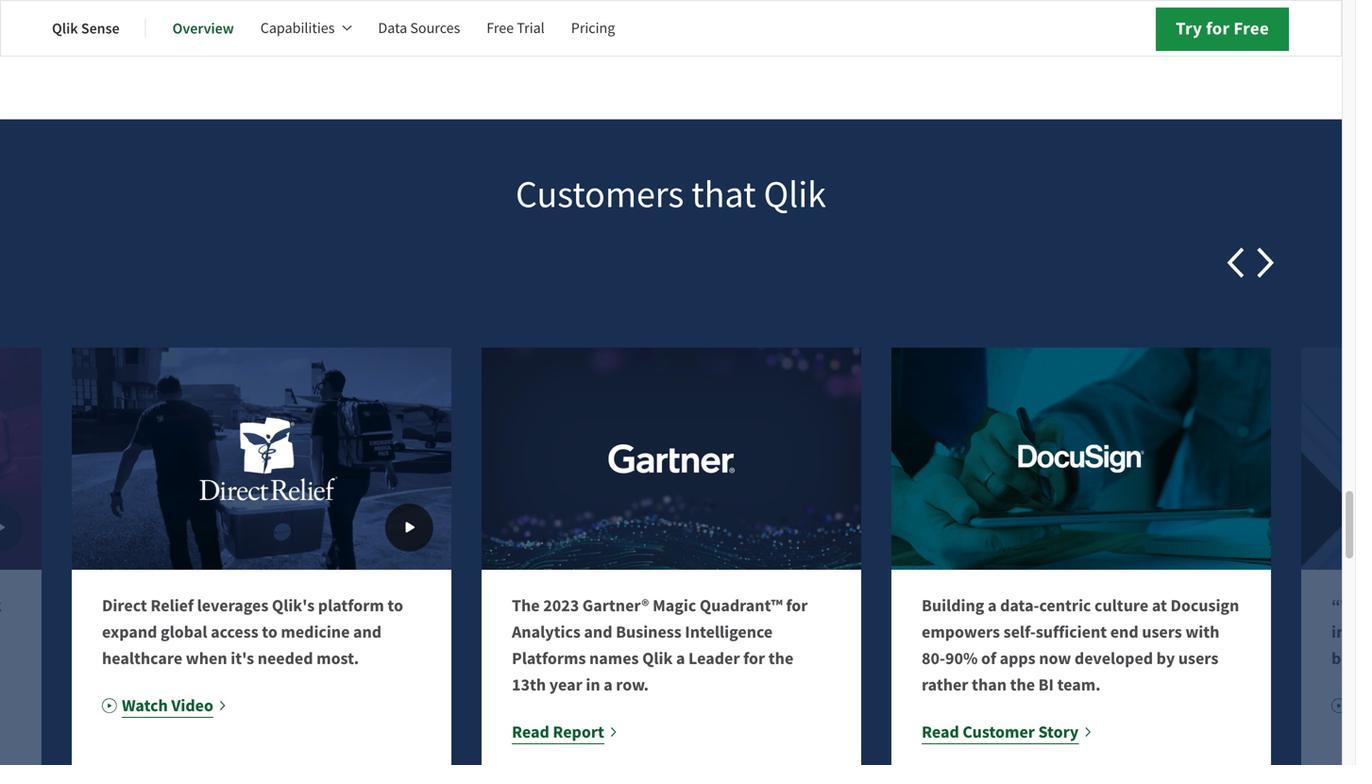 Task type: describe. For each thing, give the bounding box(es) containing it.
0 vertical spatial users
[[1142, 622, 1182, 644]]

for inside try for free "link"
[[1206, 17, 1230, 41]]

relief
[[151, 595, 194, 618]]

apps
[[1000, 648, 1036, 671]]

developed
[[1075, 648, 1153, 671]]

access
[[211, 622, 258, 644]]

the inside the 2023 gartner® magic quadrant™ for analytics and business intelligence platforms names qlik a leader for the 13th year in a row.
[[769, 648, 794, 671]]

data
[[378, 18, 407, 38]]

"we
[[1332, 595, 1356, 671]]

sense
[[81, 18, 120, 38]]

data sources link
[[378, 6, 460, 51]]

13th
[[512, 675, 546, 697]]

year
[[549, 675, 583, 697]]

direct
[[102, 595, 147, 618]]

qlik customer - hsbc image
[[237, 0, 379, 4]]

when
[[186, 648, 227, 671]]

read for read customer story
[[922, 722, 959, 744]]

watch video
[[122, 695, 213, 718]]

qlik customer - lenovo image
[[782, 0, 923, 4]]

qlik customer - paypal image
[[600, 0, 742, 4]]

2 vertical spatial for
[[743, 648, 765, 671]]

qlik customer - bp image
[[963, 0, 1105, 14]]

free inside menu bar
[[487, 18, 514, 38]]

watch
[[122, 695, 168, 718]]

2 horizontal spatial qlik
[[764, 171, 826, 219]]

analytics
[[512, 622, 581, 644]]

qlik customer - deloitte image
[[56, 0, 197, 4]]

honda logo image
[[0, 348, 42, 571]]

2 vertical spatial a
[[604, 675, 613, 697]]

qlik's
[[272, 595, 315, 618]]

quadrant™
[[700, 595, 783, 618]]

1 horizontal spatial a
[[676, 648, 685, 671]]

qlik inside the 2023 gartner® magic quadrant™ for analytics and business intelligence platforms names qlik a leader for the 13th year in a row.
[[642, 648, 673, 671]]

overview link
[[172, 6, 234, 51]]

menu bar containing qlik sense
[[52, 6, 642, 51]]

the 2023 gartner® magic quadrant™ for analytics and business intelligence platforms names qlik a leader for the 13th year in a row.
[[512, 595, 808, 697]]

the inside "building a data-centric culture at docusign empowers self-sufficient end users with 80-90% of apps now developed by users rather than the bi team."
[[1010, 675, 1035, 697]]

in
[[586, 675, 600, 697]]

most.
[[317, 648, 359, 671]]

sufficient
[[1036, 622, 1107, 644]]

bi
[[1039, 675, 1054, 697]]

qlik inside the qlik sense link
[[52, 18, 78, 38]]

direct relief logo image
[[72, 348, 451, 571]]

expand
[[102, 622, 157, 644]]

data sources
[[378, 18, 460, 38]]

previous slide image
[[1221, 248, 1251, 278]]

empowers
[[922, 622, 1000, 644]]

a inside "building a data-centric culture at docusign empowers self-sufficient end users with 80-90% of apps now developed by users rather than the bi team."
[[988, 595, 997, 618]]

read report
[[512, 722, 604, 744]]

1 horizontal spatial for
[[786, 595, 808, 618]]

platforms
[[512, 648, 586, 671]]

overview
[[172, 18, 234, 38]]

platform
[[318, 595, 384, 618]]

sources
[[410, 18, 460, 38]]

docusign logo image
[[892, 348, 1271, 571]]

healthcare
[[102, 648, 182, 671]]

trial
[[517, 18, 545, 38]]

capabilities link
[[260, 6, 352, 51]]

row.
[[616, 675, 649, 697]]

now
[[1039, 648, 1071, 671]]

at
[[1152, 595, 1167, 618]]

intelligence
[[685, 622, 773, 644]]



Task type: vqa. For each thing, say whether or not it's contained in the screenshot.
Program
no



Task type: locate. For each thing, give the bounding box(es) containing it.
80-
[[922, 648, 945, 671]]

2 read from the left
[[922, 722, 959, 744]]

building a data-centric culture at docusign empowers self-sufficient end users with 80-90% of apps now developed by users rather than the bi team.
[[922, 595, 1239, 697]]

and inside direct relief leverages qlik's platform to expand global access to medicine and healthcare when it's needed most.
[[353, 622, 382, 644]]

and up names
[[584, 622, 613, 644]]

names
[[589, 648, 639, 671]]

2 horizontal spatial for
[[1206, 17, 1230, 41]]

0 horizontal spatial for
[[743, 648, 765, 671]]

1 horizontal spatial free
[[1234, 17, 1269, 41]]

0 horizontal spatial the
[[769, 648, 794, 671]]

free
[[1234, 17, 1269, 41], [487, 18, 514, 38]]

lloyd's logo image
[[1302, 348, 1356, 571]]

try
[[1176, 17, 1202, 41]]

pricing
[[571, 18, 615, 38]]

qlik customer - samsung image
[[419, 0, 560, 4]]

pricing link
[[571, 6, 615, 51]]

1 horizontal spatial read
[[922, 722, 959, 744]]

gartner®
[[583, 595, 649, 618]]

1 vertical spatial qlik
[[764, 171, 826, 219]]

end
[[1110, 622, 1139, 644]]

global
[[161, 622, 207, 644]]

2 vertical spatial qlik
[[642, 648, 673, 671]]

it's
[[231, 648, 254, 671]]

customers
[[516, 171, 684, 219]]

1 horizontal spatial the
[[1010, 675, 1035, 697]]

and down the platform
[[353, 622, 382, 644]]

0 horizontal spatial to
[[262, 622, 278, 644]]

menu bar
[[52, 6, 642, 51]]

that
[[692, 171, 756, 219]]

direct relief leverages qlik's platform to expand global access to medicine and healthcare when it's needed most.
[[102, 595, 403, 671]]

2023
[[543, 595, 579, 618]]

to right the platform
[[388, 595, 403, 618]]

team.
[[1057, 675, 1101, 697]]

the down intelligence
[[769, 648, 794, 671]]

of
[[981, 648, 996, 671]]

0 vertical spatial to
[[388, 595, 403, 618]]

0 horizontal spatial read
[[512, 722, 549, 744]]

report
[[553, 722, 604, 744]]

a left leader
[[676, 648, 685, 671]]

leverages
[[197, 595, 269, 618]]

the
[[512, 595, 540, 618]]

users down with
[[1179, 648, 1219, 671]]

qlik sense link
[[52, 6, 120, 51]]

video
[[171, 695, 213, 718]]

culture
[[1095, 595, 1149, 618]]

with
[[1186, 622, 1220, 644]]

needed
[[258, 648, 313, 671]]

to
[[388, 595, 403, 618], [262, 622, 278, 644]]

free inside "link"
[[1234, 17, 1269, 41]]

1 vertical spatial a
[[676, 648, 685, 671]]

read for read report
[[512, 722, 549, 744]]

building
[[922, 595, 985, 618]]

1 horizontal spatial to
[[388, 595, 403, 618]]

1 horizontal spatial qlik
[[642, 648, 673, 671]]

1 vertical spatial the
[[1010, 675, 1035, 697]]

users down at
[[1142, 622, 1182, 644]]

a left the data-
[[988, 595, 997, 618]]

customer
[[963, 722, 1035, 744]]

a
[[988, 595, 997, 618], [676, 648, 685, 671], [604, 675, 613, 697]]

for
[[1206, 17, 1230, 41], [786, 595, 808, 618], [743, 648, 765, 671]]

free down the qlik customer - samsung image on the left top of the page
[[487, 18, 514, 38]]

business
[[616, 622, 682, 644]]

0 horizontal spatial qlik
[[52, 18, 78, 38]]

than
[[972, 675, 1007, 697]]

read
[[512, 722, 549, 744], [922, 722, 959, 744]]

docusign
[[1171, 595, 1239, 618]]

magic
[[653, 595, 696, 618]]

2 horizontal spatial a
[[988, 595, 997, 618]]

2 and from the left
[[584, 622, 613, 644]]

qlik customer - harman image
[[1145, 0, 1286, 4]]

free trial
[[487, 18, 545, 38]]

0 vertical spatial the
[[769, 648, 794, 671]]

to up the needed
[[262, 622, 278, 644]]

story
[[1038, 722, 1079, 744]]

"we link
[[1302, 348, 1356, 766]]

free down qlik customer - harman image
[[1234, 17, 1269, 41]]

try for free link
[[1156, 8, 1289, 51]]

next slide element
[[1251, 248, 1282, 278]]

by
[[1157, 648, 1175, 671]]

the
[[769, 648, 794, 671], [1010, 675, 1035, 697]]

qlik left sense
[[52, 18, 78, 38]]

medicine
[[281, 622, 350, 644]]

1 vertical spatial users
[[1179, 648, 1219, 671]]

for right quadrant™
[[786, 595, 808, 618]]

0 horizontal spatial and
[[353, 622, 382, 644]]

qlik right that
[[764, 171, 826, 219]]

read down 13th
[[512, 722, 549, 744]]

read down the rather
[[922, 722, 959, 744]]

qlik sense
[[52, 18, 120, 38]]

0 vertical spatial a
[[988, 595, 997, 618]]

a right in
[[604, 675, 613, 697]]

read customer story
[[922, 722, 1079, 744]]

free trial link
[[487, 6, 545, 51]]

users
[[1142, 622, 1182, 644], [1179, 648, 1219, 671]]

for down intelligence
[[743, 648, 765, 671]]

customers that qlik
[[516, 171, 826, 219]]

self-
[[1004, 622, 1036, 644]]

the left bi
[[1010, 675, 1035, 697]]

1 and from the left
[[353, 622, 382, 644]]

0 vertical spatial for
[[1206, 17, 1230, 41]]

1 vertical spatial to
[[262, 622, 278, 644]]

1 vertical spatial for
[[786, 595, 808, 618]]

data-
[[1000, 595, 1039, 618]]

qlik down business
[[642, 648, 673, 671]]

next slide image
[[1251, 248, 1282, 278]]

capabilities
[[260, 18, 335, 38]]

rather
[[922, 675, 969, 697]]

for down qlik customer - harman image
[[1206, 17, 1230, 41]]

1 read from the left
[[512, 722, 549, 744]]

gartner logo image
[[482, 348, 861, 571]]

centric
[[1039, 595, 1091, 618]]

qlik
[[52, 18, 78, 38], [764, 171, 826, 219], [642, 648, 673, 671]]

1 horizontal spatial and
[[584, 622, 613, 644]]

leader
[[689, 648, 740, 671]]

0 vertical spatial qlik
[[52, 18, 78, 38]]

previous slide element
[[1221, 248, 1251, 278]]

try for free
[[1176, 17, 1269, 41]]

and
[[353, 622, 382, 644], [584, 622, 613, 644]]

0 horizontal spatial a
[[604, 675, 613, 697]]

and inside the 2023 gartner® magic quadrant™ for analytics and business intelligence platforms names qlik a leader for the 13th year in a row.
[[584, 622, 613, 644]]

90%
[[945, 648, 978, 671]]

0 horizontal spatial free
[[487, 18, 514, 38]]



